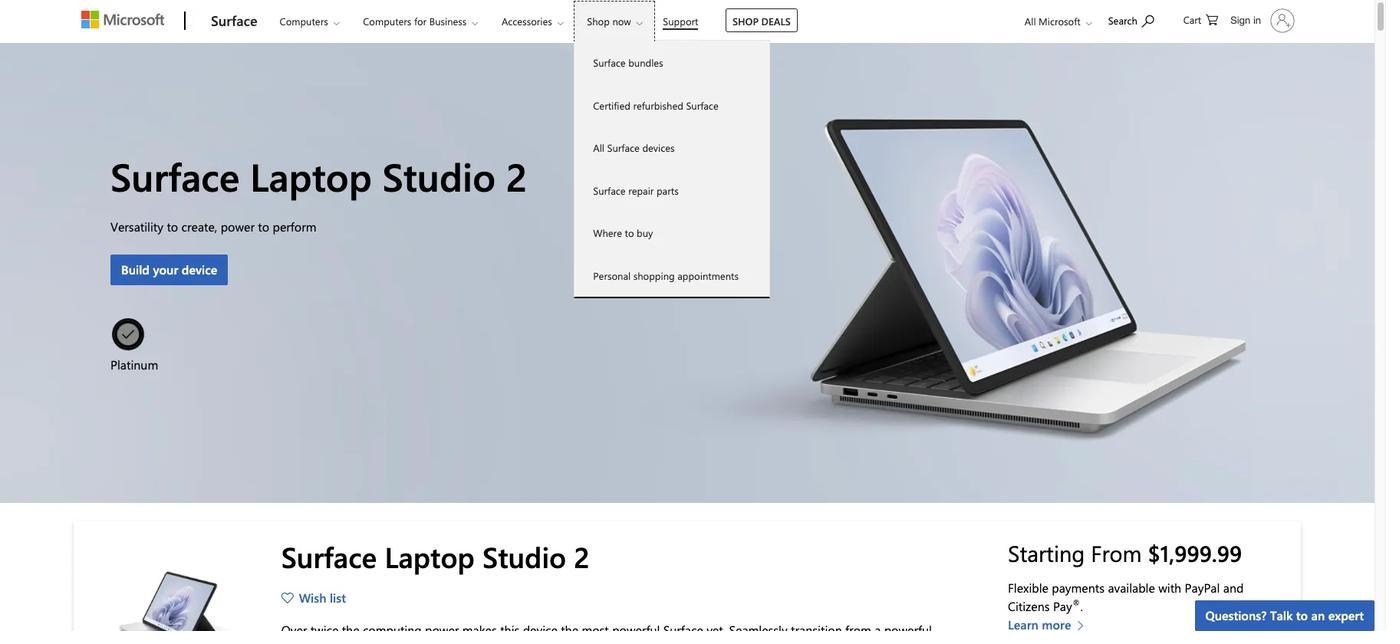 Task type: locate. For each thing, give the bounding box(es) containing it.
create,
[[182, 219, 217, 235]]

1 computers from the left
[[280, 15, 328, 28]]

$1,999.99
[[1148, 539, 1242, 568]]

to
[[167, 219, 178, 235], [258, 219, 269, 235], [625, 226, 634, 239], [1297, 608, 1308, 624]]

platinum
[[110, 357, 158, 373]]

to inside dropdown button
[[1297, 608, 1308, 624]]

1 vertical spatial studio
[[483, 538, 566, 575]]

0 horizontal spatial laptop
[[250, 150, 372, 202]]

sign in link
[[1222, 2, 1301, 39]]

flexible payments available with paypal and citizens pay
[[1008, 580, 1244, 614]]

1 horizontal spatial computers
[[363, 15, 412, 28]]

list
[[330, 590, 346, 606]]

all for all microsoft
[[1025, 15, 1036, 28]]

all
[[1025, 15, 1036, 28], [593, 141, 605, 154]]

1 horizontal spatial all
[[1025, 15, 1036, 28]]

wish list button
[[281, 590, 351, 608]]

all surface devices link
[[575, 127, 770, 169]]

1 vertical spatial all
[[593, 141, 605, 154]]

0 vertical spatial 2
[[506, 150, 528, 202]]

accessories
[[502, 15, 552, 28]]

certified refurbished surface
[[593, 99, 719, 112]]

repair
[[629, 184, 654, 197]]

0 horizontal spatial 2
[[506, 150, 528, 202]]

shop now
[[587, 15, 631, 28]]

to inside 'link'
[[625, 226, 634, 239]]

now
[[613, 15, 631, 28]]

computers
[[280, 15, 328, 28], [363, 15, 412, 28]]

where
[[593, 226, 622, 239]]

certified
[[593, 99, 631, 112]]

sign
[[1231, 15, 1251, 26]]

business
[[429, 15, 467, 28]]

back to top
[[1291, 574, 1359, 590]]

questions?
[[1206, 608, 1267, 624]]

all down certified
[[593, 141, 605, 154]]

build
[[121, 262, 150, 278]]

computers inside computers dropdown button
[[280, 15, 328, 28]]

computers inside computers for business dropdown button
[[363, 15, 412, 28]]

computers right surface link
[[280, 15, 328, 28]]

shop
[[733, 15, 759, 28]]

.
[[1081, 598, 1083, 614]]

studio
[[383, 150, 496, 202], [483, 538, 566, 575]]

microsoft image
[[81, 11, 164, 28]]

pay
[[1053, 598, 1072, 614]]

accessories button
[[489, 1, 576, 42]]

an
[[1312, 608, 1325, 624]]

0 horizontal spatial computers
[[280, 15, 328, 28]]

2 computers from the left
[[363, 15, 412, 28]]

expert
[[1329, 608, 1364, 624]]

microsoft
[[1039, 15, 1081, 28]]

computers for business button
[[350, 1, 491, 42]]

all for all surface devices
[[593, 141, 605, 154]]

from
[[1091, 539, 1142, 568]]

2
[[506, 150, 528, 202], [574, 538, 590, 575]]

shop now button
[[574, 1, 655, 42]]

1 vertical spatial 2
[[574, 538, 590, 575]]

0 vertical spatial surface laptop studio 2
[[110, 150, 528, 202]]

surface
[[211, 12, 258, 30], [593, 56, 626, 69], [686, 99, 719, 112], [607, 141, 640, 154], [110, 150, 240, 202], [593, 184, 626, 197], [281, 538, 377, 575]]

surface left repair
[[593, 184, 626, 197]]

your
[[153, 262, 178, 278]]

a surface laptop studio 2 in stage mode. image
[[98, 540, 251, 631]]

in
[[1254, 15, 1261, 26]]

to left buy
[[625, 226, 634, 239]]

devices
[[643, 141, 675, 154]]

bundles
[[629, 56, 663, 69]]

build your device link
[[110, 255, 228, 285]]

all inside dropdown button
[[1025, 15, 1036, 28]]

computers left for
[[363, 15, 412, 28]]

wish list
[[299, 590, 346, 606]]

payments
[[1052, 580, 1105, 596]]

surface laptop studio 2
[[110, 150, 528, 202], [281, 538, 590, 575]]

surface repair parts
[[593, 184, 679, 197]]

0 vertical spatial all
[[1025, 15, 1036, 28]]

1 vertical spatial laptop
[[385, 538, 475, 575]]

versatility to create, power to perform
[[110, 219, 317, 235]]

back to top link
[[1260, 567, 1375, 598]]

shop deals
[[733, 15, 791, 28]]

to left 'an'
[[1297, 608, 1308, 624]]

shopping
[[634, 269, 675, 282]]

laptop
[[250, 150, 372, 202], [385, 538, 475, 575]]

build your device
[[121, 262, 217, 278]]

0 horizontal spatial all
[[593, 141, 605, 154]]

all left "microsoft"
[[1025, 15, 1036, 28]]

for
[[414, 15, 427, 28]]

surface bundles
[[593, 56, 663, 69]]

questions? talk to an expert button
[[1195, 601, 1375, 631]]

appointments
[[678, 269, 739, 282]]



Task type: vqa. For each thing, say whether or not it's contained in the screenshot.
second the product from the left
no



Task type: describe. For each thing, give the bounding box(es) containing it.
surface link
[[203, 1, 265, 42]]

surface repair parts link
[[575, 169, 770, 212]]

® .
[[1072, 597, 1083, 614]]

surface right refurbished
[[686, 99, 719, 112]]

computers for computers for business
[[363, 15, 412, 28]]

with
[[1159, 580, 1182, 596]]

surface bundles link
[[575, 41, 770, 84]]

personal shopping appointments
[[593, 269, 739, 282]]

to
[[1320, 574, 1334, 590]]

personal
[[593, 269, 631, 282]]

computers for business
[[363, 15, 467, 28]]

talk
[[1270, 608, 1293, 624]]

to right power on the top left of the page
[[258, 219, 269, 235]]

citizens
[[1008, 598, 1050, 614]]

0 vertical spatial laptop
[[250, 150, 372, 202]]

surface up wish list
[[281, 538, 377, 575]]

device
[[182, 262, 217, 278]]

versatility
[[110, 219, 163, 235]]

support link
[[656, 1, 705, 38]]

surface left computers dropdown button
[[211, 12, 258, 30]]

support
[[663, 15, 699, 28]]

computers button
[[267, 1, 352, 42]]

flexible
[[1008, 580, 1049, 596]]

to left 'create,'
[[167, 219, 178, 235]]

1 horizontal spatial 2
[[574, 538, 590, 575]]

paypal
[[1185, 580, 1220, 596]]

wish
[[299, 590, 326, 606]]

surface left devices
[[607, 141, 640, 154]]

deals
[[762, 15, 791, 28]]

top
[[1337, 574, 1359, 590]]

cart
[[1184, 13, 1202, 26]]

and
[[1224, 580, 1244, 596]]

back
[[1291, 574, 1317, 590]]

where to buy
[[593, 226, 653, 239]]

0 vertical spatial studio
[[383, 150, 496, 202]]

all microsoft
[[1025, 15, 1081, 28]]

certified refurbished surface link
[[575, 84, 770, 127]]

parts
[[657, 184, 679, 197]]

search
[[1109, 14, 1138, 27]]

search button
[[1102, 2, 1161, 37]]

questions? talk to an expert
[[1206, 608, 1364, 624]]

all microsoft button
[[1013, 1, 1100, 42]]

buy
[[637, 226, 653, 239]]

personal shopping appointments link
[[575, 254, 770, 297]]

sign in
[[1231, 15, 1261, 26]]

refurbished
[[633, 99, 684, 112]]

1 vertical spatial surface laptop studio 2
[[281, 538, 590, 575]]

starting from $1,999.99
[[1008, 539, 1242, 568]]

shop
[[587, 15, 610, 28]]

available
[[1108, 580, 1155, 596]]

1 horizontal spatial laptop
[[385, 538, 475, 575]]

surface left bundles
[[593, 56, 626, 69]]

shop deals link
[[726, 8, 798, 32]]

cart link
[[1184, 1, 1219, 38]]

all surface devices
[[593, 141, 675, 154]]

computers for computers
[[280, 15, 328, 28]]

®
[[1072, 597, 1081, 609]]

starting
[[1008, 539, 1085, 568]]

surface up 'create,'
[[110, 150, 240, 202]]

perform
[[273, 219, 317, 235]]

where to buy link
[[575, 212, 770, 254]]

power
[[221, 219, 255, 235]]

Search search field
[[1101, 2, 1170, 37]]



